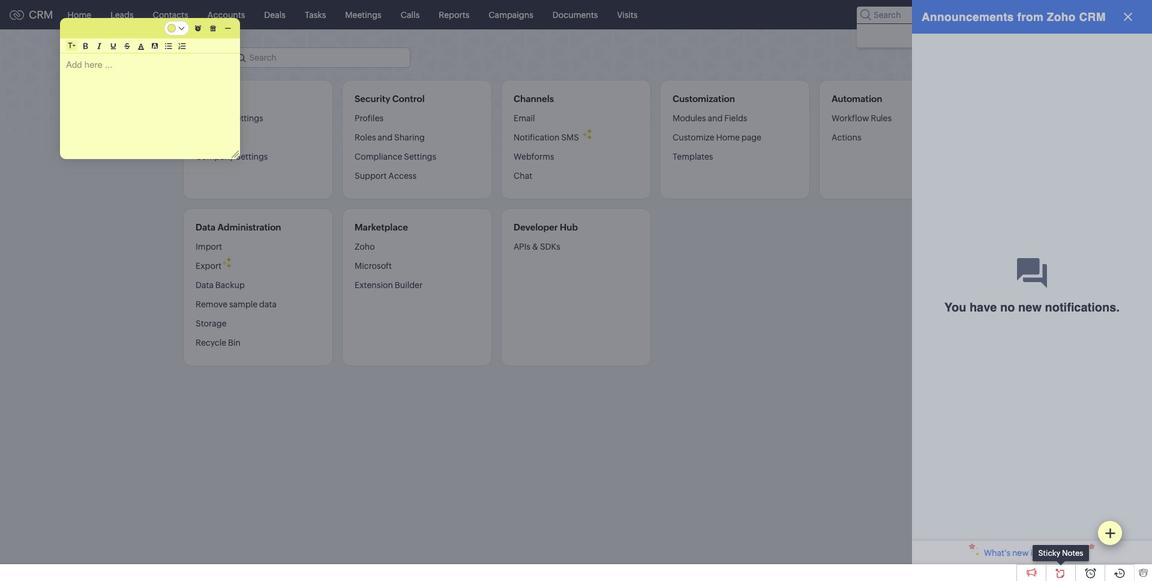 Task type: vqa. For each thing, say whether or not it's contained in the screenshot.
all leads
no



Task type: locate. For each thing, give the bounding box(es) containing it.
support
[[355, 171, 387, 181]]

1 data from the top
[[196, 222, 216, 232]]

contacts link
[[143, 0, 198, 29]]

reports
[[439, 10, 470, 20]]

administration
[[218, 222, 281, 232]]

settings for compliance settings
[[404, 152, 437, 162]]

settings
[[231, 113, 263, 123], [236, 152, 268, 162], [404, 152, 437, 162]]

storage link
[[196, 314, 227, 333]]

1 vertical spatial data
[[196, 280, 214, 290]]

builder
[[395, 280, 423, 290]]

0 horizontal spatial and
[[378, 133, 393, 142]]

workflow
[[832, 113, 870, 123]]

security
[[355, 94, 391, 104]]

home
[[68, 10, 91, 20], [717, 133, 740, 142]]

data down the export 'link'
[[196, 280, 214, 290]]

company settings link
[[196, 147, 268, 166]]

create new sticky note image
[[1105, 528, 1116, 539]]

page
[[742, 133, 762, 142]]

0 vertical spatial and
[[708, 113, 723, 123]]

compliance settings link
[[355, 147, 437, 166]]

remove sample data link
[[196, 295, 277, 314]]

actions link
[[832, 128, 862, 147]]

apis
[[514, 242, 531, 252]]

personal settings link
[[196, 113, 263, 128]]

chat link
[[514, 166, 533, 186]]

minimize image
[[225, 27, 231, 29]]

zoho
[[971, 30, 990, 39], [355, 242, 375, 252]]

security control
[[355, 94, 425, 104]]

crm link
[[10, 8, 53, 21]]

roles and sharing link
[[355, 128, 425, 147]]

settings down sharing
[[404, 152, 437, 162]]

1 vertical spatial home
[[717, 133, 740, 142]]

compliance settings
[[355, 152, 437, 162]]

1 horizontal spatial zoho
[[971, 30, 990, 39]]

leads
[[111, 10, 134, 20]]

notification
[[514, 133, 560, 142]]

company
[[196, 152, 234, 162]]

chat
[[514, 171, 533, 181]]

0 vertical spatial home
[[68, 10, 91, 20]]

export
[[196, 261, 222, 271]]

settings for company settings
[[236, 152, 268, 162]]

data up the import
[[196, 222, 216, 232]]

data for data backup
[[196, 280, 214, 290]]

backup
[[215, 280, 245, 290]]

0 vertical spatial zoho
[[971, 30, 990, 39]]

roles
[[355, 133, 376, 142]]

0 vertical spatial data
[[196, 222, 216, 232]]

home link
[[58, 0, 101, 29]]

customize
[[673, 133, 715, 142]]

and
[[708, 113, 723, 123], [378, 133, 393, 142]]

1 vertical spatial and
[[378, 133, 393, 142]]

rules
[[871, 113, 892, 123]]

zoho up microsoft
[[355, 242, 375, 252]]

notification sms
[[514, 133, 579, 142]]

visits link
[[608, 0, 648, 29]]

and right roles
[[378, 133, 393, 142]]

search across zoho
[[919, 30, 990, 39]]

tasks
[[305, 10, 326, 20]]

deals link
[[255, 0, 295, 29]]

modules and fields link
[[673, 113, 748, 128]]

1 horizontal spatial home
[[717, 133, 740, 142]]

1 horizontal spatial and
[[708, 113, 723, 123]]

remove
[[196, 300, 228, 309]]

extension
[[355, 280, 393, 290]]

sharing
[[394, 133, 425, 142]]

microsoft
[[355, 261, 392, 271]]

profiles
[[355, 113, 384, 123]]

data
[[259, 300, 277, 309]]

home down fields
[[717, 133, 740, 142]]

support access link
[[355, 166, 417, 186]]

None field
[[68, 41, 76, 50]]

and for modules
[[708, 113, 723, 123]]

settings right company
[[236, 152, 268, 162]]

templates link
[[673, 147, 714, 166]]

data backup link
[[196, 276, 245, 295]]

2 data from the top
[[196, 280, 214, 290]]

recycle bin
[[196, 338, 241, 348]]

customize home page link
[[673, 128, 762, 147]]

search across zoho link
[[918, 29, 1004, 41]]

home right crm
[[68, 10, 91, 20]]

workflow rules
[[832, 113, 892, 123]]

0 horizontal spatial home
[[68, 10, 91, 20]]

storage
[[196, 319, 227, 328]]

and up customize home page
[[708, 113, 723, 123]]

data for data administration
[[196, 222, 216, 232]]

apis & sdks
[[514, 242, 561, 252]]

settings right personal
[[231, 113, 263, 123]]

support access
[[355, 171, 417, 181]]

recycle bin link
[[196, 333, 241, 352]]

and inside 'link'
[[378, 133, 393, 142]]

developer
[[514, 222, 558, 232]]

bin
[[228, 338, 241, 348]]

modules and fields
[[673, 113, 748, 123]]

channels
[[514, 94, 554, 104]]

0 horizontal spatial zoho
[[355, 242, 375, 252]]

documents
[[553, 10, 598, 20]]

fields
[[725, 113, 748, 123]]

zoho right across
[[971, 30, 990, 39]]



Task type: describe. For each thing, give the bounding box(es) containing it.
settings for personal settings
[[231, 113, 263, 123]]

campaigns link
[[479, 0, 543, 29]]

profiles link
[[355, 113, 384, 128]]

email
[[514, 113, 535, 123]]

sticky notes
[[1039, 549, 1084, 558]]

recycle
[[196, 338, 226, 348]]

sms
[[562, 133, 579, 142]]

developer hub
[[514, 222, 578, 232]]

across
[[946, 30, 970, 39]]

search
[[919, 30, 945, 39]]

sample
[[229, 300, 258, 309]]

and for roles
[[378, 133, 393, 142]]

webforms link
[[514, 147, 555, 166]]

export link
[[196, 256, 222, 276]]

webforms
[[514, 152, 555, 162]]

calls
[[401, 10, 420, 20]]

campaigns
[[489, 10, 534, 20]]

zoho link
[[355, 241, 375, 256]]

personal settings
[[196, 113, 263, 123]]

compliance
[[355, 152, 402, 162]]

modules
[[673, 113, 706, 123]]

deals
[[264, 10, 286, 20]]

notification sms link
[[514, 128, 579, 147]]

meetings link
[[336, 0, 391, 29]]

extension builder
[[355, 280, 423, 290]]

reminder image
[[195, 25, 202, 32]]

accounts
[[208, 10, 245, 20]]

email link
[[514, 113, 535, 128]]

leads link
[[101, 0, 143, 29]]

marketplace
[[355, 222, 408, 232]]

control
[[393, 94, 425, 104]]

apis & sdks link
[[514, 241, 561, 256]]

personal
[[196, 113, 229, 123]]

microsoft link
[[355, 256, 392, 276]]

access
[[389, 171, 417, 181]]

reports link
[[429, 0, 479, 29]]

delete image
[[210, 25, 216, 32]]

company settings
[[196, 152, 268, 162]]

sdks
[[540, 242, 561, 252]]

1 vertical spatial zoho
[[355, 242, 375, 252]]

import link
[[196, 241, 222, 256]]

tasks link
[[295, 0, 336, 29]]

sticky
[[1039, 549, 1061, 558]]

import
[[196, 242, 222, 252]]

data administration
[[196, 222, 281, 232]]

automation
[[832, 94, 883, 104]]

contacts
[[153, 10, 188, 20]]

crm
[[29, 8, 53, 21]]

visits
[[617, 10, 638, 20]]

templates
[[673, 152, 714, 162]]

&
[[532, 242, 539, 252]]

meetings
[[345, 10, 382, 20]]

actions
[[832, 133, 862, 142]]

notes
[[1063, 549, 1084, 558]]

setup
[[183, 51, 217, 65]]

logo image
[[10, 10, 24, 20]]

calls link
[[391, 0, 429, 29]]

customize home page
[[673, 133, 762, 142]]

accounts link
[[198, 0, 255, 29]]

documents link
[[543, 0, 608, 29]]

data backup
[[196, 280, 245, 290]]

hub
[[560, 222, 578, 232]]



